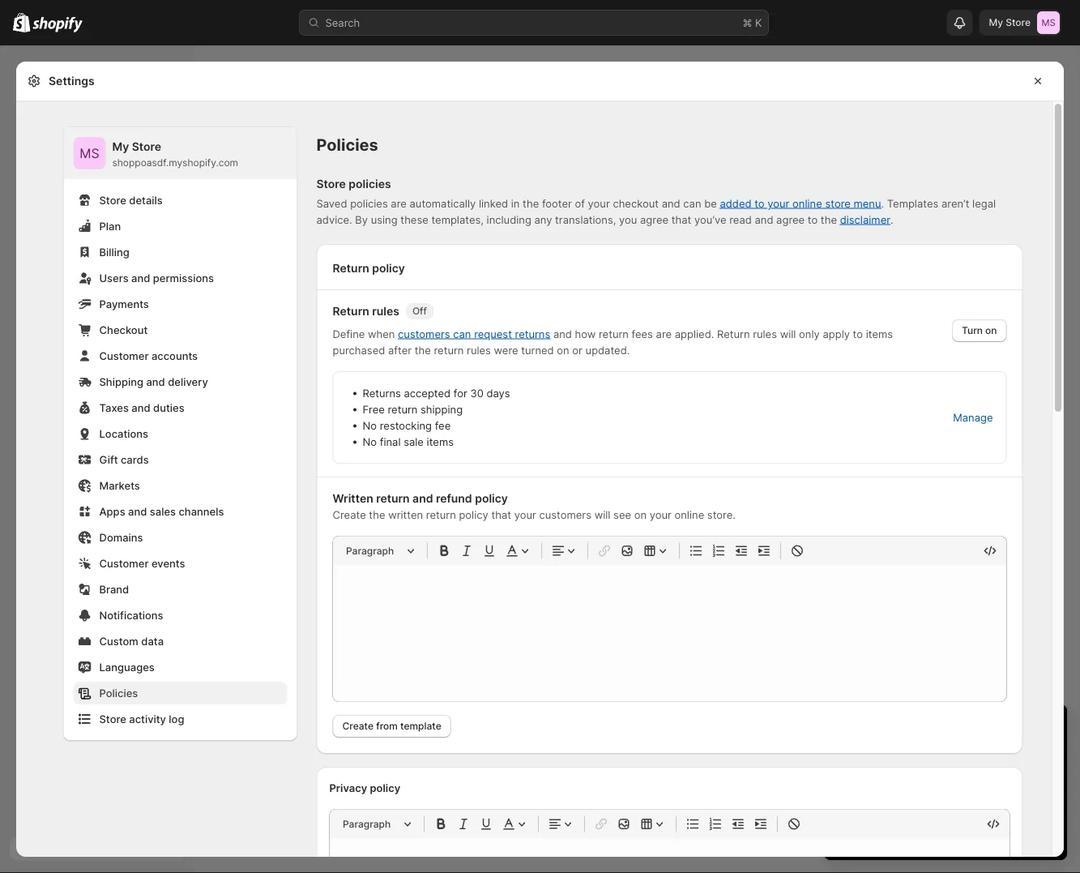 Task type: locate. For each thing, give the bounding box(es) containing it.
returns
[[515, 328, 551, 340]]

no left final
[[363, 435, 377, 448]]

0 vertical spatial policies
[[317, 135, 378, 155]]

and how return fees are applied. return rules will only apply to items purchased after the return rules were turned on or updated.
[[333, 328, 894, 356]]

create down written on the left of the page
[[333, 508, 366, 521]]

0 horizontal spatial online
[[675, 508, 705, 521]]

domains
[[99, 531, 143, 544]]

cards
[[121, 453, 149, 466]]

customer accounts link
[[73, 345, 287, 367]]

k
[[756, 16, 763, 29]]

2 vertical spatial return
[[717, 328, 750, 340]]

0 horizontal spatial my
[[112, 140, 129, 154]]

1 vertical spatial will
[[595, 508, 611, 521]]

markets link
[[73, 474, 287, 497]]

sales
[[150, 505, 176, 518]]

add
[[937, 797, 956, 810]]

0 vertical spatial policies
[[349, 177, 391, 191]]

for inside switch to a paid plan and get: first 3 months for $1/month to customize your online store and add bonus features
[[926, 765, 940, 777]]

policy up return rules
[[372, 261, 405, 275]]

will left only
[[780, 328, 797, 340]]

1 vertical spatial can
[[453, 328, 471, 340]]

1 horizontal spatial my
[[990, 17, 1004, 28]]

store up saved
[[317, 177, 346, 191]]

return right "applied."
[[717, 328, 750, 340]]

1 vertical spatial paragraph
[[343, 818, 391, 830]]

and inside users and permissions link
[[131, 272, 150, 284]]

privacy
[[330, 782, 367, 794]]

return
[[599, 328, 629, 340], [434, 344, 464, 356], [388, 403, 418, 416], [376, 492, 410, 506], [426, 508, 456, 521]]

1 horizontal spatial are
[[656, 328, 672, 340]]

1 horizontal spatial for
[[926, 765, 940, 777]]

0 vertical spatial items
[[866, 328, 894, 340]]

store for store activity log
[[99, 713, 126, 725]]

0 horizontal spatial agree
[[641, 213, 669, 226]]

paragraph for paragraph dropdown button to the bottom
[[343, 818, 391, 830]]

turn on button
[[953, 319, 1007, 342]]

1 vertical spatial customers
[[540, 508, 592, 521]]

apply
[[823, 328, 850, 340]]

define
[[333, 328, 365, 340]]

fee
[[435, 419, 451, 432]]

items
[[866, 328, 894, 340], [427, 435, 454, 448]]

0 vertical spatial customer
[[99, 349, 149, 362]]

plan
[[99, 220, 121, 232]]

store left activity
[[99, 713, 126, 725]]

my store
[[990, 17, 1031, 28]]

taxes and duties
[[99, 401, 185, 414]]

0 vertical spatial customers
[[398, 328, 450, 340]]

and right read
[[755, 213, 774, 226]]

be
[[705, 197, 717, 210]]

0 vertical spatial paragraph
[[346, 545, 394, 557]]

and up $1/month
[[948, 748, 966, 761]]

policy
[[372, 261, 405, 275], [475, 492, 508, 506], [459, 508, 489, 521], [370, 782, 401, 794]]

or
[[573, 344, 583, 356]]

1 horizontal spatial will
[[780, 328, 797, 340]]

search
[[326, 16, 360, 29]]

a
[[890, 748, 896, 761]]

online
[[793, 197, 823, 210], [675, 508, 705, 521], [854, 797, 884, 810]]

1 horizontal spatial store
[[886, 797, 912, 810]]

for
[[454, 387, 468, 399], [926, 765, 940, 777]]

permissions
[[153, 272, 214, 284]]

0 vertical spatial for
[[454, 387, 468, 399]]

0 vertical spatial are
[[391, 197, 407, 210]]

1 horizontal spatial can
[[684, 197, 702, 210]]

create
[[333, 508, 366, 521], [343, 720, 374, 732]]

and right apps
[[128, 505, 147, 518]]

customers
[[398, 328, 450, 340], [540, 508, 592, 521]]

2 customer from the top
[[99, 557, 149, 570]]

the right after
[[415, 344, 431, 356]]

customer down domains
[[99, 557, 149, 570]]

0 horizontal spatial can
[[453, 328, 471, 340]]

and left add
[[915, 797, 934, 810]]

and down customer accounts
[[146, 375, 165, 388]]

my inside my store shoppoasdf.myshopify.com
[[112, 140, 129, 154]]

2 horizontal spatial on
[[986, 325, 998, 336]]

1 vertical spatial return
[[333, 304, 369, 318]]

0 vertical spatial store
[[826, 197, 851, 210]]

2 vertical spatial online
[[854, 797, 884, 810]]

domains link
[[73, 526, 287, 549]]

0 horizontal spatial for
[[454, 387, 468, 399]]

0 horizontal spatial customers
[[398, 328, 450, 340]]

dialog
[[1071, 62, 1081, 857]]

online down first on the bottom right
[[854, 797, 884, 810]]

shoppoasdf.myshopify.com
[[112, 157, 238, 169]]

checkout link
[[73, 319, 287, 341]]

1 agree from the left
[[641, 213, 669, 226]]

create inside button
[[343, 720, 374, 732]]

return
[[333, 261, 369, 275], [333, 304, 369, 318], [717, 328, 750, 340]]

1 vertical spatial for
[[926, 765, 940, 777]]

. down templates
[[891, 213, 894, 226]]

items inside returns accepted for 30 days free return shipping no restocking fee no final sale items
[[427, 435, 454, 448]]

online left menu
[[793, 197, 823, 210]]

my
[[990, 17, 1004, 28], [112, 140, 129, 154]]

on right turn
[[986, 325, 998, 336]]

1 vertical spatial .
[[891, 213, 894, 226]]

to inside the templates aren't legal advice. by using these templates, including any translations, you agree that you've read and agree to the
[[808, 213, 818, 226]]

and left how
[[554, 328, 572, 340]]

see
[[614, 508, 632, 521]]

policies
[[349, 177, 391, 191], [350, 197, 388, 210]]

events
[[152, 557, 185, 570]]

store up plan
[[99, 194, 126, 206]]

my left my store image
[[990, 17, 1004, 28]]

templates,
[[432, 213, 484, 226]]

0 horizontal spatial items
[[427, 435, 454, 448]]

to right "apply"
[[853, 328, 863, 340]]

rules down customers can request returns link
[[467, 344, 491, 356]]

and inside and how return fees are applied. return rules will only apply to items purchased after the return rules were turned on or updated.
[[554, 328, 572, 340]]

rules left only
[[753, 328, 778, 340]]

paragraph button down privacy policy
[[336, 814, 418, 834]]

including
[[487, 213, 532, 226]]

users and permissions link
[[73, 267, 287, 289]]

and inside the apps and sales channels link
[[128, 505, 147, 518]]

policy right refund
[[475, 492, 508, 506]]

return up return rules
[[333, 261, 369, 275]]

1 horizontal spatial rules
[[467, 344, 491, 356]]

return inside and how return fees are applied. return rules will only apply to items purchased after the return rules were turned on or updated.
[[717, 328, 750, 340]]

you
[[619, 213, 638, 226]]

to right "added"
[[755, 197, 765, 210]]

plan
[[924, 748, 945, 761], [959, 827, 979, 838]]

disclaimer
[[840, 213, 891, 226]]

linked
[[479, 197, 508, 210]]

ms button
[[73, 137, 106, 169]]

create the written return policy that your customers will see on your online store.
[[333, 508, 736, 521]]

customer down the checkout
[[99, 349, 149, 362]]

and right taxes
[[132, 401, 151, 414]]

policies down the languages
[[99, 687, 138, 699]]

create left from
[[343, 720, 374, 732]]

brand
[[99, 583, 129, 596]]

0 horizontal spatial on
[[557, 344, 570, 356]]

1 vertical spatial rules
[[753, 328, 778, 340]]

checkout
[[99, 323, 148, 336]]

are up using
[[391, 197, 407, 210]]

added to your online store menu link
[[720, 197, 882, 210]]

rules up when
[[372, 304, 400, 318]]

customers left see
[[540, 508, 592, 521]]

how
[[575, 328, 596, 340]]

return up updated.
[[599, 328, 629, 340]]

fees
[[632, 328, 653, 340]]

1 horizontal spatial on
[[635, 508, 647, 521]]

customer for customer accounts
[[99, 349, 149, 362]]

paragraph down privacy policy
[[343, 818, 391, 830]]

activity
[[129, 713, 166, 725]]

on left or
[[557, 344, 570, 356]]

return up define
[[333, 304, 369, 318]]

return policy
[[333, 261, 405, 275]]

store left menu
[[826, 197, 851, 210]]

1 horizontal spatial items
[[866, 328, 894, 340]]

1 vertical spatial plan
[[959, 827, 979, 838]]

to down added to your online store menu link
[[808, 213, 818, 226]]

on right see
[[635, 508, 647, 521]]

0 vertical spatial online
[[793, 197, 823, 210]]

legal
[[973, 197, 996, 210]]

are right fees
[[656, 328, 672, 340]]

taxes
[[99, 401, 129, 414]]

1 vertical spatial are
[[656, 328, 672, 340]]

0 horizontal spatial that
[[492, 508, 512, 521]]

returns
[[363, 387, 401, 399]]

will inside and how return fees are applied. return rules will only apply to items purchased after the return rules were turned on or updated.
[[780, 328, 797, 340]]

policies up store policies on the top of page
[[317, 135, 378, 155]]

0 vertical spatial on
[[986, 325, 998, 336]]

accepted
[[404, 387, 451, 399]]

plan down bonus
[[959, 827, 979, 838]]

the down added to your online store menu link
[[821, 213, 838, 226]]

the right in
[[523, 197, 539, 210]]

accounts
[[152, 349, 198, 362]]

1 vertical spatial policies
[[99, 687, 138, 699]]

items down fee
[[427, 435, 454, 448]]

can left be on the top of page
[[684, 197, 702, 210]]

on
[[986, 325, 998, 336], [557, 344, 570, 356], [635, 508, 647, 521]]

1 horizontal spatial .
[[891, 213, 894, 226]]

1 vertical spatial items
[[427, 435, 454, 448]]

returns accepted for 30 days free return shipping no restocking fee no final sale items
[[363, 387, 511, 448]]

and inside the templates aren't legal advice. by using these templates, including any translations, you agree that you've read and agree to the
[[755, 213, 774, 226]]

can left request
[[453, 328, 471, 340]]

0 horizontal spatial policies
[[99, 687, 138, 699]]

and
[[662, 197, 681, 210], [755, 213, 774, 226], [131, 272, 150, 284], [554, 328, 572, 340], [146, 375, 165, 388], [132, 401, 151, 414], [413, 492, 433, 506], [128, 505, 147, 518], [948, 748, 966, 761], [915, 797, 934, 810]]

saved policies are automatically linked in the footer of your checkout and can be added to your online store menu .
[[317, 197, 885, 210]]

0 vertical spatial no
[[363, 419, 377, 432]]

0 vertical spatial create
[[333, 508, 366, 521]]

0 vertical spatial my
[[990, 17, 1004, 28]]

store up 'shoppoasdf.myshopify.com'
[[132, 140, 161, 154]]

store for store policies
[[317, 177, 346, 191]]

my right ms button
[[112, 140, 129, 154]]

your
[[588, 197, 610, 210], [768, 197, 790, 210], [515, 508, 537, 521], [650, 508, 672, 521], [1025, 781, 1047, 793], [936, 827, 956, 838]]

no down free
[[363, 419, 377, 432]]

that
[[672, 213, 692, 226], [492, 508, 512, 521]]

paragraph button down written
[[340, 541, 421, 561]]

1 customer from the top
[[99, 349, 149, 362]]

sale
[[404, 435, 424, 448]]

1 vertical spatial no
[[363, 435, 377, 448]]

1 vertical spatial my
[[112, 140, 129, 154]]

return down refund
[[426, 508, 456, 521]]

for right months
[[926, 765, 940, 777]]

for inside returns accepted for 30 days free return shipping no restocking fee no final sale items
[[454, 387, 468, 399]]

customers down off
[[398, 328, 450, 340]]

0 horizontal spatial store
[[826, 197, 851, 210]]

no
[[363, 419, 377, 432], [363, 435, 377, 448]]

2 agree from the left
[[777, 213, 805, 226]]

agree down added to your online store menu link
[[777, 213, 805, 226]]

my store image
[[73, 137, 106, 169]]

⌘ k
[[743, 16, 763, 29]]

footer
[[542, 197, 572, 210]]

items right "apply"
[[866, 328, 894, 340]]

0 horizontal spatial will
[[595, 508, 611, 521]]

1 vertical spatial that
[[492, 508, 512, 521]]

0 horizontal spatial are
[[391, 197, 407, 210]]

from
[[376, 720, 398, 732]]

of
[[575, 197, 585, 210]]

. up disclaimer .
[[882, 197, 885, 210]]

1 vertical spatial customer
[[99, 557, 149, 570]]

1 vertical spatial on
[[557, 344, 570, 356]]

0 vertical spatial that
[[672, 213, 692, 226]]

0 vertical spatial can
[[684, 197, 702, 210]]

store down months
[[886, 797, 912, 810]]

will for customers
[[595, 508, 611, 521]]

templates aren't legal advice. by using these templates, including any translations, you agree that you've read and agree to the
[[317, 197, 996, 226]]

1 horizontal spatial online
[[793, 197, 823, 210]]

for left 30
[[454, 387, 468, 399]]

1 vertical spatial store
[[886, 797, 912, 810]]

1 vertical spatial create
[[343, 720, 374, 732]]

2 horizontal spatial online
[[854, 797, 884, 810]]

store details link
[[73, 189, 287, 212]]

1 horizontal spatial agree
[[777, 213, 805, 226]]

plan right paid
[[924, 748, 945, 761]]

0 vertical spatial .
[[882, 197, 885, 210]]

disclaimer button
[[840, 213, 891, 226]]

0 vertical spatial will
[[780, 328, 797, 340]]

privacy policy
[[330, 782, 401, 794]]

policy right privacy
[[370, 782, 401, 794]]

0 vertical spatial return
[[333, 261, 369, 275]]

1 vertical spatial policies
[[350, 197, 388, 210]]

0 horizontal spatial plan
[[924, 748, 945, 761]]

1 horizontal spatial that
[[672, 213, 692, 226]]

⌘
[[743, 16, 753, 29]]

agree down checkout
[[641, 213, 669, 226]]

0 vertical spatial rules
[[372, 304, 400, 318]]

1 vertical spatial online
[[675, 508, 705, 521]]

and inside shipping and delivery link
[[146, 375, 165, 388]]

return up restocking
[[388, 403, 418, 416]]

paragraph down written
[[346, 545, 394, 557]]

will left see
[[595, 508, 611, 521]]

customer accounts
[[99, 349, 198, 362]]

0 vertical spatial plan
[[924, 748, 945, 761]]

and right users on the top left of the page
[[131, 272, 150, 284]]

store inside my store shoppoasdf.myshopify.com
[[132, 140, 161, 154]]

paragraph
[[346, 545, 394, 557], [343, 818, 391, 830]]

online left store.
[[675, 508, 705, 521]]



Task type: describe. For each thing, give the bounding box(es) containing it.
2 no from the top
[[363, 435, 377, 448]]

were
[[494, 344, 519, 356]]

payments
[[99, 298, 149, 310]]

return for return rules
[[333, 304, 369, 318]]

1 horizontal spatial plan
[[959, 827, 979, 838]]

gift cards link
[[73, 448, 287, 471]]

turned
[[522, 344, 554, 356]]

pick
[[914, 827, 933, 838]]

customers can request returns link
[[398, 328, 551, 340]]

create for create the written return policy that your customers will see on your online store.
[[333, 508, 366, 521]]

to left a
[[877, 748, 887, 761]]

my for my store shoppoasdf.myshopify.com
[[112, 140, 129, 154]]

store activity log
[[99, 713, 184, 725]]

data
[[141, 635, 164, 647]]

only
[[800, 328, 820, 340]]

return up written
[[376, 492, 410, 506]]

shopify image
[[13, 13, 30, 32]]

return inside returns accepted for 30 days free return shipping no restocking fee no final sale items
[[388, 403, 418, 416]]

refund
[[436, 492, 472, 506]]

delivery
[[168, 375, 208, 388]]

gift
[[99, 453, 118, 466]]

shop settings menu element
[[64, 127, 297, 740]]

the inside the templates aren't legal advice. by using these templates, including any translations, you agree that you've read and agree to the
[[821, 213, 838, 226]]

shopify image
[[33, 17, 83, 33]]

policies link
[[73, 682, 287, 705]]

custom data link
[[73, 630, 287, 653]]

updated.
[[586, 344, 630, 356]]

bonus
[[958, 797, 989, 810]]

my store shoppoasdf.myshopify.com
[[112, 140, 238, 169]]

apps and sales channels link
[[73, 500, 287, 523]]

turn on
[[962, 325, 998, 336]]

checkout
[[613, 197, 659, 210]]

payments link
[[73, 293, 287, 315]]

store inside settings dialog
[[826, 197, 851, 210]]

2 horizontal spatial rules
[[753, 328, 778, 340]]

aren't
[[942, 197, 970, 210]]

your inside pick your plan link
[[936, 827, 956, 838]]

off
[[413, 305, 427, 317]]

plan inside switch to a paid plan and get: first 3 months for $1/month to customize your online store and add bonus features
[[924, 748, 945, 761]]

details
[[129, 194, 163, 206]]

shipping
[[99, 375, 144, 388]]

store details
[[99, 194, 163, 206]]

2 days left in your trial element
[[825, 747, 1068, 860]]

customer for customer events
[[99, 557, 149, 570]]

manage
[[954, 411, 994, 424]]

on inside and how return fees are applied. return rules will only apply to items purchased after the return rules were turned on or updated.
[[557, 344, 570, 356]]

to inside and how return fees are applied. return rules will only apply to items purchased after the return rules were turned on or updated.
[[853, 328, 863, 340]]

1 horizontal spatial customers
[[540, 508, 592, 521]]

my store image
[[1038, 11, 1060, 34]]

$1/month
[[943, 765, 990, 777]]

0 horizontal spatial .
[[882, 197, 885, 210]]

your inside switch to a paid plan and get: first 3 months for $1/month to customize your online store and add bonus features
[[1025, 781, 1047, 793]]

the inside and how return fees are applied. return rules will only apply to items purchased after the return rules were turned on or updated.
[[415, 344, 431, 356]]

customer events link
[[73, 552, 287, 575]]

manage link
[[944, 406, 1003, 429]]

1 no from the top
[[363, 419, 377, 432]]

create for create from template
[[343, 720, 374, 732]]

store inside switch to a paid plan and get: first 3 months for $1/month to customize your online store and add bonus features
[[886, 797, 912, 810]]

users
[[99, 272, 129, 284]]

that inside the templates aren't legal advice. by using these templates, including any translations, you agree that you've read and agree to the
[[672, 213, 692, 226]]

return for return policy
[[333, 261, 369, 275]]

days
[[487, 387, 511, 399]]

you've
[[695, 213, 727, 226]]

on inside button
[[986, 325, 998, 336]]

policy down refund
[[459, 508, 489, 521]]

templates
[[888, 197, 939, 210]]

return down define when customers can request returns on the top of page
[[434, 344, 464, 356]]

switch
[[841, 748, 874, 761]]

any
[[535, 213, 552, 226]]

shipping and delivery link
[[73, 371, 287, 393]]

will for rules
[[780, 328, 797, 340]]

paragraph for the topmost paragraph dropdown button
[[346, 545, 394, 557]]

online inside switch to a paid plan and get: first 3 months for $1/month to customize your online store and add bonus features
[[854, 797, 884, 810]]

1 vertical spatial paragraph button
[[336, 814, 418, 834]]

1 horizontal spatial policies
[[317, 135, 378, 155]]

final
[[380, 435, 401, 448]]

billing link
[[73, 241, 287, 264]]

notifications link
[[73, 604, 287, 627]]

advice.
[[317, 213, 352, 226]]

template
[[401, 720, 442, 732]]

first
[[854, 765, 873, 777]]

applied.
[[675, 328, 715, 340]]

added
[[720, 197, 752, 210]]

request
[[474, 328, 512, 340]]

pick your plan
[[914, 827, 979, 838]]

brand link
[[73, 578, 287, 601]]

store.
[[708, 508, 736, 521]]

and right checkout
[[662, 197, 681, 210]]

shipping and delivery
[[99, 375, 208, 388]]

to down $1/month
[[958, 781, 968, 793]]

channels
[[179, 505, 224, 518]]

policies inside 'link'
[[99, 687, 138, 699]]

items inside and how return fees are applied. return rules will only apply to items purchased after the return rules were turned on or updated.
[[866, 328, 894, 340]]

users and permissions
[[99, 272, 214, 284]]

0 vertical spatial paragraph button
[[340, 541, 421, 561]]

turn
[[962, 325, 983, 336]]

written
[[388, 508, 423, 521]]

custom
[[99, 635, 139, 647]]

store left my store image
[[1006, 17, 1031, 28]]

policies for store
[[349, 177, 391, 191]]

return rules
[[333, 304, 400, 318]]

these
[[401, 213, 429, 226]]

are inside and how return fees are applied. return rules will only apply to items purchased after the return rules were turned on or updated.
[[656, 328, 672, 340]]

pick your plan link
[[841, 821, 1052, 844]]

2 vertical spatial rules
[[467, 344, 491, 356]]

menu
[[854, 197, 882, 210]]

2 vertical spatial on
[[635, 508, 647, 521]]

settings dialog
[[16, 62, 1065, 873]]

languages link
[[73, 656, 287, 679]]

shipping
[[421, 403, 463, 416]]

customer events
[[99, 557, 185, 570]]

0 horizontal spatial rules
[[372, 304, 400, 318]]

and up written
[[413, 492, 433, 506]]

store for store details
[[99, 194, 126, 206]]

purchased
[[333, 344, 385, 356]]

paid
[[899, 748, 921, 761]]

my for my store
[[990, 17, 1004, 28]]

the left written
[[369, 508, 386, 521]]

and inside taxes and duties link
[[132, 401, 151, 414]]

restocking
[[380, 419, 432, 432]]

customize
[[971, 781, 1022, 793]]

markets
[[99, 479, 140, 492]]

create from template button
[[333, 715, 451, 738]]

log
[[169, 713, 184, 725]]

policies for saved
[[350, 197, 388, 210]]

define when customers can request returns
[[333, 328, 551, 340]]

3
[[876, 765, 883, 777]]



Task type: vqa. For each thing, say whether or not it's contained in the screenshot.
the plan to the right
yes



